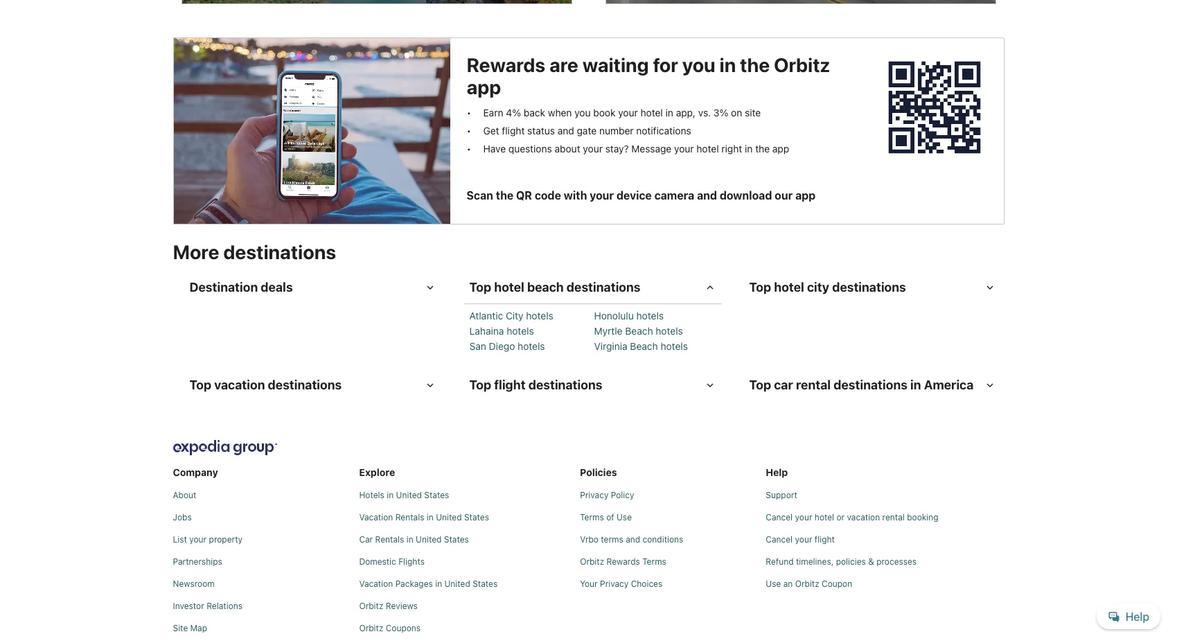 Task type: locate. For each thing, give the bounding box(es) containing it.
you up gate
[[575, 107, 591, 119]]

you right the for
[[683, 54, 716, 77]]

reviews
[[386, 601, 418, 612]]

small image for top flight destinations
[[704, 380, 716, 392]]

earn 4% back when you book your hotel in app, vs. 3% on site list item
[[467, 107, 843, 120]]

states
[[424, 490, 449, 501], [464, 513, 489, 523], [444, 535, 469, 545], [473, 579, 498, 590]]

company
[[173, 467, 218, 479]]

cancel down the "support"
[[766, 513, 793, 523]]

and right terms
[[626, 535, 641, 545]]

small image for top hotel city destinations
[[984, 282, 997, 294]]

and inside list item
[[558, 125, 575, 137]]

investor relations
[[173, 601, 243, 612]]

1 vertical spatial cancel
[[766, 535, 793, 545]]

your up timelines,
[[796, 535, 813, 545]]

hotels down myrtle beach hotels link
[[661, 341, 688, 352]]

in left app,
[[666, 107, 674, 119]]

vacation rentals in united states
[[359, 513, 489, 523]]

list your property
[[173, 535, 243, 545]]

orbitz coupons link
[[359, 624, 575, 635]]

more
[[173, 241, 219, 264]]

vacation inside dropdown button
[[214, 378, 265, 393]]

with
[[564, 190, 587, 202]]

explore list item
[[359, 461, 575, 643]]

destination
[[190, 280, 258, 295]]

the
[[740, 54, 770, 77], [756, 143, 770, 155], [496, 190, 514, 202]]

beach inside virginia beach hotels "link"
[[630, 341, 658, 352]]

app inside list item
[[773, 143, 790, 155]]

app
[[467, 76, 501, 99], [773, 143, 790, 155], [796, 190, 816, 202]]

in right the hotels
[[387, 490, 394, 501]]

rentals for car
[[375, 535, 404, 545]]

small image inside the top flight destinations "dropdown button"
[[704, 380, 716, 392]]

back
[[524, 107, 546, 119]]

2 vacation from the top
[[359, 579, 393, 590]]

1 horizontal spatial you
[[683, 54, 716, 77]]

gate
[[577, 125, 597, 137]]

app up our
[[773, 143, 790, 155]]

rewards inside rewards are waiting for you in the orbitz app
[[467, 54, 546, 77]]

list containing hotels in united states
[[359, 485, 575, 643]]

small image for top hotel beach destinations
[[704, 282, 716, 294]]

1 horizontal spatial rental
[[883, 513, 905, 523]]

beach for virginia
[[630, 341, 658, 352]]

list containing earn 4% back when you book your hotel in app, vs. 3% on site
[[467, 99, 854, 156]]

small image inside destination deals dropdown button
[[424, 282, 436, 294]]

small image inside the top vacation destinations dropdown button
[[424, 380, 436, 392]]

car rentals in united states
[[359, 535, 469, 545]]

policies
[[580, 467, 617, 479]]

top left city
[[750, 280, 772, 295]]

top left 'car'
[[750, 378, 772, 393]]

united for car rentals in united states
[[416, 535, 442, 545]]

flight down diego
[[494, 378, 526, 393]]

0 horizontal spatial app
[[467, 76, 501, 99]]

list for company
[[173, 485, 354, 643]]

terms
[[580, 513, 604, 523], [643, 557, 667, 567]]

2 horizontal spatial and
[[697, 190, 718, 202]]

more destinations region
[[165, 233, 1013, 410]]

rental right 'car'
[[796, 378, 831, 393]]

cancel your flight link
[[766, 535, 1016, 546]]

coupons
[[386, 624, 421, 634]]

list for explore
[[359, 485, 575, 643]]

cancel
[[766, 513, 793, 523], [766, 535, 793, 545]]

list
[[467, 99, 854, 156], [173, 435, 1016, 643], [173, 485, 354, 643], [359, 485, 575, 643], [580, 485, 761, 590], [766, 485, 1016, 590]]

top vacation destinations
[[190, 378, 342, 393]]

0 horizontal spatial terms
[[580, 513, 604, 523]]

your down get flight status and gate number notifications
[[583, 143, 603, 155]]

0 vertical spatial rental
[[796, 378, 831, 393]]

orbitz inside "link"
[[580, 557, 605, 567]]

1 vertical spatial vacation
[[848, 513, 881, 523]]

use right of
[[617, 513, 632, 523]]

top car rental destinations in america button
[[741, 370, 1005, 402]]

the right right
[[756, 143, 770, 155]]

rentals up the domestic flights
[[375, 535, 404, 545]]

1 vertical spatial app
[[773, 143, 790, 155]]

beach inside myrtle beach hotels san diego hotels
[[626, 325, 653, 337]]

1 vertical spatial rental
[[883, 513, 905, 523]]

hotels in united states link
[[359, 490, 575, 502]]

states down the domestic flights 'link'
[[473, 579, 498, 590]]

map
[[190, 624, 207, 634]]

jobs
[[173, 513, 192, 523]]

beach down myrtle beach hotels link
[[630, 341, 658, 352]]

flights
[[399, 557, 425, 567]]

0 vertical spatial app
[[467, 76, 501, 99]]

vrbo
[[580, 535, 599, 545]]

atlantic city hotels link
[[470, 310, 592, 323]]

small image
[[704, 282, 716, 294], [984, 282, 997, 294], [704, 380, 716, 392]]

partnerships
[[173, 557, 222, 567]]

honolulu hotels link
[[594, 310, 716, 323]]

about link
[[173, 490, 354, 502]]

4%
[[506, 107, 521, 119]]

2 vertical spatial app
[[796, 190, 816, 202]]

hotels in united states
[[359, 490, 449, 501]]

and right "camera"
[[697, 190, 718, 202]]

0 vertical spatial the
[[740, 54, 770, 77]]

cancel for cancel your flight
[[766, 535, 793, 545]]

1 vertical spatial terms
[[643, 557, 667, 567]]

2 cancel from the top
[[766, 535, 793, 545]]

top for top vacation destinations
[[190, 378, 211, 393]]

vacation down the hotels
[[359, 513, 393, 523]]

hotel left or
[[815, 513, 835, 523]]

about
[[173, 490, 196, 501]]

0 vertical spatial you
[[683, 54, 716, 77]]

beach for myrtle
[[626, 325, 653, 337]]

app for scan the qr code with your device camera and download our app
[[796, 190, 816, 202]]

2 horizontal spatial app
[[796, 190, 816, 202]]

camera
[[655, 190, 695, 202]]

rentals
[[396, 513, 425, 523], [375, 535, 404, 545]]

lahaina
[[470, 325, 504, 337]]

get flight status and gate number notifications
[[484, 125, 692, 137]]

the left qr
[[496, 190, 514, 202]]

0 horizontal spatial use
[[617, 513, 632, 523]]

small image inside top car rental destinations in america dropdown button
[[984, 380, 997, 392]]

vacation for vacation rentals in united states
[[359, 513, 393, 523]]

city
[[808, 280, 830, 295]]

privacy
[[580, 490, 609, 501], [600, 579, 629, 590]]

scan
[[467, 190, 494, 202]]

have
[[484, 143, 506, 155]]

0 vertical spatial beach
[[626, 325, 653, 337]]

1 vertical spatial you
[[575, 107, 591, 119]]

vacation for vacation packages in united states
[[359, 579, 393, 590]]

0 vertical spatial flight
[[502, 125, 525, 137]]

states for car rentals in united states
[[444, 535, 469, 545]]

and
[[558, 125, 575, 137], [697, 190, 718, 202], [626, 535, 641, 545]]

your inside company list item
[[189, 535, 207, 545]]

1 vertical spatial the
[[756, 143, 770, 155]]

in left america
[[911, 378, 922, 393]]

you for for
[[683, 54, 716, 77]]

rewards up the your privacy choices
[[607, 557, 640, 567]]

1 horizontal spatial and
[[626, 535, 641, 545]]

coupon
[[822, 579, 853, 590]]

top hotel beach destinations button
[[461, 272, 725, 304]]

united for vacation rentals in united states
[[436, 513, 462, 523]]

property
[[209, 535, 243, 545]]

flight up timelines,
[[815, 535, 835, 545]]

app inside rewards are waiting for you in the orbitz app
[[467, 76, 501, 99]]

beach
[[528, 280, 564, 295]]

vacation up expedia group logo
[[214, 378, 265, 393]]

site
[[173, 624, 188, 634]]

use inside terms of use link
[[617, 513, 632, 523]]

0 vertical spatial rewards
[[467, 54, 546, 77]]

small image
[[424, 282, 436, 294], [424, 380, 436, 392], [984, 380, 997, 392]]

orbitz inside help list item
[[796, 579, 820, 590]]

flight inside get flight status and gate number notifications list item
[[502, 125, 525, 137]]

atlantic
[[470, 310, 503, 322]]

1 vertical spatial beach
[[630, 341, 658, 352]]

united down the domestic flights 'link'
[[445, 579, 471, 590]]

states for vacation rentals in united states
[[464, 513, 489, 523]]

states down vacation rentals in united states link
[[444, 535, 469, 545]]

top inside "dropdown button"
[[470, 378, 492, 393]]

hotels up lahaina hotels link
[[526, 310, 554, 322]]

hotel up atlantic city hotels
[[494, 280, 525, 295]]

rental
[[796, 378, 831, 393], [883, 513, 905, 523]]

the up site at the top right of the page
[[740, 54, 770, 77]]

2 vertical spatial flight
[[815, 535, 835, 545]]

2 vertical spatial and
[[626, 535, 641, 545]]

your right with
[[590, 190, 614, 202]]

0 horizontal spatial vacation
[[214, 378, 265, 393]]

1 vertical spatial rentals
[[375, 535, 404, 545]]

top up the atlantic
[[470, 280, 492, 295]]

virginia
[[594, 341, 628, 352]]

your up number
[[619, 107, 638, 119]]

hotel left right
[[697, 143, 719, 155]]

0 vertical spatial rentals
[[396, 513, 425, 523]]

in up car rentals in united states on the left
[[427, 513, 434, 523]]

united down the hotels in united states link
[[436, 513, 462, 523]]

vacation
[[359, 513, 393, 523], [359, 579, 393, 590]]

and up about
[[558, 125, 575, 137]]

rental down support link
[[883, 513, 905, 523]]

you inside rewards are waiting for you in the orbitz app
[[683, 54, 716, 77]]

1 cancel from the top
[[766, 513, 793, 523]]

terms left of
[[580, 513, 604, 523]]

rewards up 4% at the left
[[467, 54, 546, 77]]

list containing about
[[173, 485, 354, 643]]

0 horizontal spatial rewards
[[467, 54, 546, 77]]

2 vertical spatial the
[[496, 190, 514, 202]]

the inside list item
[[756, 143, 770, 155]]

1 horizontal spatial rewards
[[607, 557, 640, 567]]

states down the hotels in united states link
[[464, 513, 489, 523]]

united down vacation rentals in united states
[[416, 535, 442, 545]]

an
[[784, 579, 793, 590]]

your up 'cancel your flight' in the right bottom of the page
[[796, 513, 813, 523]]

get flight status and gate number notifications list item
[[467, 125, 843, 138]]

1 horizontal spatial vacation
[[848, 513, 881, 523]]

flight down 4% at the left
[[502, 125, 525, 137]]

top up expedia group logo
[[190, 378, 211, 393]]

cancel up refund
[[766, 535, 793, 545]]

states for vacation packages in united states
[[473, 579, 498, 590]]

0 vertical spatial use
[[617, 513, 632, 523]]

0 vertical spatial vacation
[[214, 378, 265, 393]]

have questions about your stay? message your hotel right in the app
[[484, 143, 790, 155]]

1 horizontal spatial terms
[[643, 557, 667, 567]]

1 vertical spatial flight
[[494, 378, 526, 393]]

hotels down lahaina hotels link
[[518, 341, 545, 352]]

you for when
[[575, 107, 591, 119]]

terms up choices
[[643, 557, 667, 567]]

in right right
[[745, 143, 753, 155]]

use inside use an orbitz coupon link
[[766, 579, 782, 590]]

united for vacation packages in united states
[[445, 579, 471, 590]]

destinations inside "dropdown button"
[[529, 378, 603, 393]]

rewards are waiting for you in the orbitz app region
[[467, 54, 854, 208]]

privacy down policies
[[580, 490, 609, 501]]

qr
[[516, 190, 532, 202]]

small image for destination deals
[[424, 282, 436, 294]]

hotel inside help list item
[[815, 513, 835, 523]]

san diego hotels link
[[470, 341, 592, 353]]

top down san
[[470, 378, 492, 393]]

vacation down domestic
[[359, 579, 393, 590]]

0 vertical spatial cancel
[[766, 513, 793, 523]]

beach up virginia beach hotels
[[626, 325, 653, 337]]

1 vertical spatial rewards
[[607, 557, 640, 567]]

vacation right or
[[848, 513, 881, 523]]

0 vertical spatial vacation
[[359, 513, 393, 523]]

small image inside top hotel city destinations dropdown button
[[984, 282, 997, 294]]

investor relations link
[[173, 601, 354, 612]]

small image inside top hotel beach destinations dropdown button
[[704, 282, 716, 294]]

0 horizontal spatial and
[[558, 125, 575, 137]]

flight for get
[[502, 125, 525, 137]]

hotels
[[359, 490, 385, 501]]

privacy down "orbitz rewards terms"
[[600, 579, 629, 590]]

your privacy choices
[[580, 579, 663, 590]]

your
[[619, 107, 638, 119], [583, 143, 603, 155], [675, 143, 694, 155], [590, 190, 614, 202], [796, 513, 813, 523], [189, 535, 207, 545], [796, 535, 813, 545]]

right
[[722, 143, 743, 155]]

device
[[617, 190, 652, 202]]

0 horizontal spatial you
[[575, 107, 591, 119]]

1 horizontal spatial app
[[773, 143, 790, 155]]

0 vertical spatial and
[[558, 125, 575, 137]]

1 vacation from the top
[[359, 513, 393, 523]]

number
[[600, 125, 634, 137]]

app right our
[[796, 190, 816, 202]]

0 horizontal spatial rental
[[796, 378, 831, 393]]

1 vertical spatial vacation
[[359, 579, 393, 590]]

list containing support
[[766, 485, 1016, 590]]

message
[[632, 143, 672, 155]]

app up earn on the top left of the page
[[467, 76, 501, 99]]

orbitz for orbitz coupons
[[359, 624, 384, 634]]

1 vertical spatial use
[[766, 579, 782, 590]]

rentals up car rentals in united states on the left
[[396, 513, 425, 523]]

1 horizontal spatial use
[[766, 579, 782, 590]]

your right list
[[189, 535, 207, 545]]

list containing privacy policy
[[580, 485, 761, 590]]

hotels
[[526, 310, 554, 322], [637, 310, 664, 322], [507, 325, 534, 337], [656, 325, 683, 337], [518, 341, 545, 352], [661, 341, 688, 352]]

you inside list item
[[575, 107, 591, 119]]

use an orbitz coupon link
[[766, 579, 1016, 590]]

in up '3%'
[[720, 54, 736, 77]]

site
[[745, 107, 761, 119]]

orbitz reviews
[[359, 601, 418, 612]]

in inside dropdown button
[[911, 378, 922, 393]]

use left an
[[766, 579, 782, 590]]

flight
[[502, 125, 525, 137], [494, 378, 526, 393], [815, 535, 835, 545]]

flight inside the top flight destinations "dropdown button"
[[494, 378, 526, 393]]

hotel
[[641, 107, 663, 119], [697, 143, 719, 155], [494, 280, 525, 295], [774, 280, 805, 295], [815, 513, 835, 523]]

code
[[535, 190, 561, 202]]

your privacy choices link
[[580, 579, 761, 590]]



Task type: vqa. For each thing, say whether or not it's contained in the screenshot.
25 in the December 2023 ELEMENT
no



Task type: describe. For each thing, give the bounding box(es) containing it.
flight for top
[[494, 378, 526, 393]]

myrtle
[[594, 325, 623, 337]]

hotels down honolulu hotels link
[[656, 325, 683, 337]]

policies list item
[[580, 461, 761, 590]]

united up vacation rentals in united states
[[396, 490, 422, 501]]

your
[[580, 579, 598, 590]]

0 vertical spatial privacy
[[580, 490, 609, 501]]

terms
[[601, 535, 624, 545]]

your down notifications
[[675, 143, 694, 155]]

domestic
[[359, 557, 396, 567]]

orbitz for orbitz rewards terms
[[580, 557, 605, 567]]

refund
[[766, 557, 794, 567]]

are
[[550, 54, 579, 77]]

orbitz rewards terms
[[580, 557, 667, 567]]

top for top car rental destinations in america
[[750, 378, 772, 393]]

atlantic city hotels
[[470, 310, 554, 322]]

1 vertical spatial privacy
[[600, 579, 629, 590]]

packages
[[396, 579, 433, 590]]

vacation inside list
[[848, 513, 881, 523]]

qr code image
[[881, 54, 988, 161]]

top flight destinations
[[470, 378, 603, 393]]

destination deals
[[190, 280, 293, 295]]

virginia beach hotels
[[594, 341, 688, 352]]

expedia group logo image
[[173, 441, 277, 456]]

newsroom link
[[173, 579, 354, 590]]

scan the qr code with your device camera and download our app
[[467, 190, 816, 202]]

of
[[607, 513, 615, 523]]

privacy policy
[[580, 490, 635, 501]]

help list item
[[766, 461, 1016, 590]]

help
[[766, 467, 788, 479]]

cancel for cancel your hotel or vacation rental booking
[[766, 513, 793, 523]]

1 vertical spatial and
[[697, 190, 718, 202]]

our
[[775, 190, 793, 202]]

0 vertical spatial terms
[[580, 513, 604, 523]]

america
[[925, 378, 974, 393]]

honolulu hotels lahaina hotels
[[470, 310, 664, 337]]

booking
[[908, 513, 939, 523]]

stay?
[[606, 143, 629, 155]]

site map link
[[173, 624, 354, 635]]

top hotel city destinations button
[[741, 272, 1005, 304]]

orbitz reviews link
[[359, 601, 575, 612]]

support link
[[766, 490, 1016, 502]]

top hotel beach destinations
[[470, 280, 641, 295]]

hotel up get flight status and gate number notifications list item
[[641, 107, 663, 119]]

policies
[[836, 557, 866, 567]]

earn
[[484, 107, 504, 119]]

small image for top vacation destinations
[[424, 380, 436, 392]]

terms of use link
[[580, 513, 761, 524]]

&
[[869, 557, 875, 567]]

investor
[[173, 601, 204, 612]]

use an orbitz coupon
[[766, 579, 853, 590]]

site map
[[173, 624, 207, 634]]

destination deals button
[[181, 272, 445, 304]]

newsroom
[[173, 579, 215, 590]]

domestic flights link
[[359, 557, 575, 568]]

in right packages
[[435, 579, 442, 590]]

top for top hotel city destinations
[[750, 280, 772, 295]]

book
[[594, 107, 616, 119]]

small image for top car rental destinations in america
[[984, 380, 997, 392]]

refund timelines, policies & processes link
[[766, 557, 1016, 568]]

hotels up myrtle beach hotels link
[[637, 310, 664, 322]]

or
[[837, 513, 845, 523]]

privacy policy link
[[580, 490, 761, 502]]

car rentals in united states link
[[359, 535, 575, 546]]

policy
[[611, 490, 635, 501]]

for
[[653, 54, 679, 77]]

rental inside help list item
[[883, 513, 905, 523]]

earn 4% back when you book your hotel in app, vs. 3% on site
[[484, 107, 761, 119]]

in up flights
[[407, 535, 414, 545]]

car
[[774, 378, 794, 393]]

company list item
[[173, 461, 354, 643]]

vacation rentals in united states link
[[359, 513, 575, 524]]

vacation packages in united states link
[[359, 579, 575, 590]]

vrbo terms and conditions
[[580, 535, 684, 545]]

have questions about your stay? message your hotel right in the app list item
[[467, 143, 843, 156]]

rentals for vacation
[[396, 513, 425, 523]]

rewards inside "link"
[[607, 557, 640, 567]]

in inside rewards are waiting for you in the orbitz app
[[720, 54, 736, 77]]

get
[[484, 125, 500, 137]]

choices
[[631, 579, 663, 590]]

about
[[555, 143, 581, 155]]

support
[[766, 490, 798, 501]]

hotels inside "link"
[[661, 341, 688, 352]]

cancel your flight
[[766, 535, 835, 545]]

states up vacation rentals in united states
[[424, 490, 449, 501]]

questions
[[509, 143, 552, 155]]

list containing company
[[173, 435, 1016, 643]]

list for help
[[766, 485, 1016, 590]]

top for top flight destinations
[[470, 378, 492, 393]]

orbitz coupons
[[359, 624, 421, 634]]

san
[[470, 341, 487, 352]]

app,
[[676, 107, 696, 119]]

refund timelines, policies & processes
[[766, 557, 917, 567]]

diego
[[489, 341, 515, 352]]

list for rewards are waiting for you in the orbitz app
[[467, 99, 854, 156]]

list for policies
[[580, 485, 761, 590]]

top car rental destinations in america
[[750, 378, 974, 393]]

city
[[506, 310, 524, 322]]

cancel your hotel or vacation rental booking link
[[766, 513, 1016, 524]]

on
[[731, 107, 743, 119]]

domestic flights
[[359, 557, 425, 567]]

timelines,
[[796, 557, 834, 567]]

myrtle beach hotels san diego hotels
[[470, 325, 683, 352]]

terms of use
[[580, 513, 632, 523]]

orbitz inside rewards are waiting for you in the orbitz app
[[774, 54, 831, 77]]

top for top hotel beach destinations
[[470, 280, 492, 295]]

top flight destinations button
[[461, 370, 725, 402]]

top hotel city destinations
[[750, 280, 907, 295]]

list your property link
[[173, 535, 354, 546]]

processes
[[877, 557, 917, 567]]

flight inside cancel your flight link
[[815, 535, 835, 545]]

app for have questions about your stay? message your hotel right in the app
[[773, 143, 790, 155]]

orbitz for orbitz reviews
[[359, 601, 384, 612]]

hotels down city
[[507, 325, 534, 337]]

hotel left city
[[774, 280, 805, 295]]

and inside policies list item
[[626, 535, 641, 545]]

virginia beach hotels link
[[594, 341, 716, 353]]

more destinations
[[173, 241, 336, 264]]

myrtle beach hotels link
[[594, 325, 716, 338]]

rental inside dropdown button
[[796, 378, 831, 393]]

notifications
[[637, 125, 692, 137]]

the inside rewards are waiting for you in the orbitz app
[[740, 54, 770, 77]]

status
[[528, 125, 555, 137]]

terms inside "link"
[[643, 557, 667, 567]]

honolulu
[[594, 310, 634, 322]]



